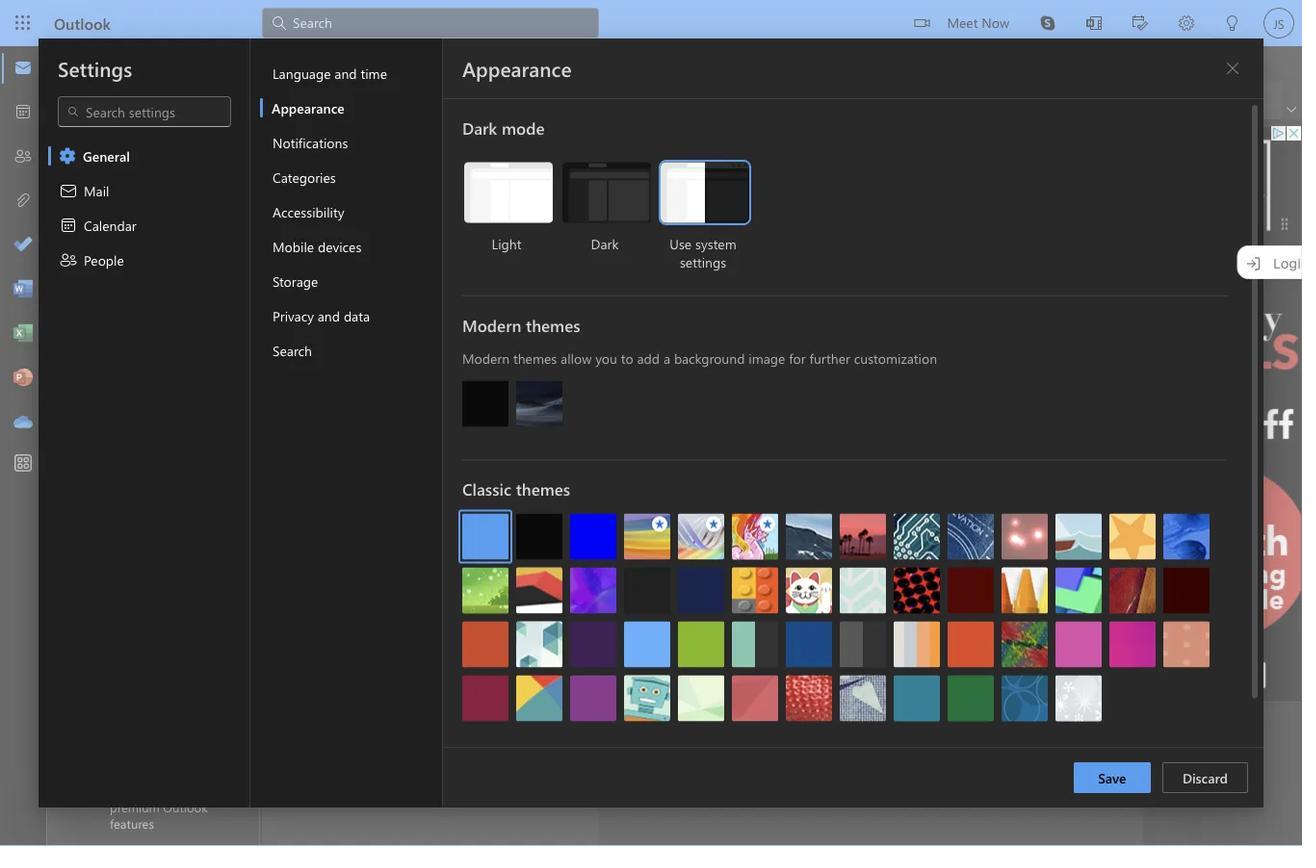 Task type: describe. For each thing, give the bounding box(es) containing it.
you inside the modern themes element
[[595, 349, 617, 367]]

6
[[339, 312, 346, 330]]

layout group
[[310, 81, 500, 116]]

settings
[[58, 55, 132, 82]]

for inside you're going places. take outlook with you for free. scan the qr code with your phone camera to download outlook mobile
[[981, 521, 999, 539]]


[[1225, 61, 1241, 76]]

dark for dark mode
[[462, 117, 497, 139]]

privacy and data button
[[260, 299, 442, 333]]


[[66, 105, 80, 118]]

image
[[749, 349, 786, 367]]

and for language
[[335, 64, 357, 82]]

to inside you're going places. take outlook with you for free. scan the qr code with your phone camera to download outlook mobile
[[915, 548, 928, 566]]

take
[[840, 521, 867, 539]]

settings heading
[[58, 55, 132, 82]]

all
[[370, 736, 386, 754]]

discard button
[[1163, 763, 1249, 794]]

the inside you're going places. take outlook with you for free. scan the qr code with your phone camera to download outlook mobile
[[689, 548, 709, 566]]

theme list box
[[459, 510, 1227, 730]]

people image
[[13, 147, 33, 167]]

ad
[[515, 183, 527, 196]]

search
[[273, 342, 312, 359]]

themes for dark mode
[[513, 349, 557, 367]]

premium outlook features button
[[69, 756, 260, 847]]

onedrive image
[[13, 413, 33, 433]]

outlook inside outlook banner
[[54, 13, 111, 33]]

mobile devices
[[273, 237, 362, 255]]


[[59, 181, 78, 200]]

quality
[[474, 200, 518, 218]]

m
[[298, 190, 310, 208]]

modern for appearance
[[462, 314, 522, 336]]

themes for appearance
[[526, 314, 580, 336]]

empty
[[425, 761, 463, 779]]

upgrade
[[312, 543, 364, 561]]

language and time button
[[260, 56, 442, 91]]

look
[[391, 351, 417, 368]]

mode
[[502, 117, 545, 139]]

you're going places. take outlook with you for free. scan the qr code with your phone camera to download outlook mobile
[[658, 521, 1087, 566]]

customization
[[854, 349, 937, 367]]

going
[[756, 521, 792, 539]]

appearance inside button
[[272, 99, 345, 117]]

storage button
[[260, 264, 442, 299]]

2 vertical spatial themes
[[516, 478, 570, 500]]

devices
[[318, 237, 362, 255]]

mail image
[[13, 59, 33, 78]]

-
[[432, 200, 438, 218]]


[[89, 139, 104, 155]]

mobile
[[1046, 548, 1087, 566]]

use
[[670, 235, 692, 253]]

microsoft
[[384, 543, 440, 561]]

accessibility
[[273, 203, 344, 221]]

your inside you're going places. take outlook with you for free. scan the qr code with your phone camera to download outlook mobile
[[796, 548, 823, 566]]

choose your look
[[312, 351, 417, 368]]


[[281, 312, 301, 331]]


[[66, 53, 86, 74]]

 calendar
[[59, 216, 136, 235]]

enjoy
[[359, 761, 391, 779]]

1 horizontal spatial with
[[925, 521, 951, 539]]

home
[[110, 52, 146, 70]]

outlook inside premium outlook features
[[163, 799, 208, 816]]

you inside you're going places. take outlook with you for free. scan the qr code with your phone camera to download outlook mobile
[[955, 521, 977, 539]]

 button
[[553, 139, 584, 166]]


[[559, 144, 578, 163]]

365
[[444, 543, 466, 561]]

day
[[469, 736, 491, 754]]


[[114, 254, 133, 274]]

view
[[92, 91, 120, 109]]

allow
[[561, 349, 592, 367]]


[[58, 146, 77, 166]]

code
[[734, 548, 763, 566]]

phone
[[826, 548, 865, 566]]

inbox
[[329, 138, 369, 159]]

settings for 
[[124, 91, 170, 109]]

premium
[[110, 799, 160, 816]]

data
[[344, 307, 370, 325]]

search button
[[260, 333, 442, 368]]

0 of 6 complete
[[312, 312, 405, 330]]

0
[[312, 312, 319, 330]]

use system settings
[[670, 235, 737, 270]]

storage
[[273, 272, 318, 290]]

modern themes element
[[462, 349, 1227, 435]]

home button
[[96, 46, 161, 76]]

you're
[[715, 521, 752, 539]]

background
[[674, 349, 745, 367]]

favorites tree item
[[69, 129, 224, 168]]

and for privacy
[[318, 307, 340, 325]]

system
[[696, 235, 737, 253]]

modern themes allow you to add a background image for further customization
[[462, 349, 937, 367]]

a
[[664, 349, 671, 367]]

more apps image
[[13, 455, 33, 474]]

categories
[[273, 168, 336, 186]]



Task type: vqa. For each thing, say whether or not it's contained in the screenshot.
the top Dark
yes



Task type: locate. For each thing, give the bounding box(es) containing it.
1 vertical spatial the
[[446, 736, 466, 754]]

metaldecking.com
[[328, 181, 440, 198]]

your down done
[[395, 761, 422, 779]]

0 horizontal spatial to
[[367, 543, 380, 561]]

you up download
[[955, 521, 977, 539]]

for
[[789, 349, 806, 367], [981, 521, 999, 539], [424, 736, 442, 754]]

 button
[[1218, 53, 1249, 84]]

appearance heading
[[462, 55, 572, 82]]


[[114, 216, 133, 235]]

to inside the modern themes element
[[621, 349, 634, 367]]

help
[[235, 52, 263, 70]]

0 vertical spatial themes
[[526, 314, 580, 336]]

categories button
[[260, 160, 442, 195]]

0 vertical spatial appearance
[[462, 55, 572, 82]]

1 vertical spatial you
[[955, 521, 977, 539]]

you right allow
[[595, 349, 617, 367]]

outlook
[[54, 13, 111, 33], [871, 521, 921, 539], [994, 548, 1042, 566], [163, 799, 208, 816]]

appearance tab panel
[[443, 39, 1264, 808]]

1 vertical spatial themes
[[513, 349, 557, 367]]

deck
[[398, 200, 428, 218]]

themes right classic
[[516, 478, 570, 500]]

features
[[110, 816, 154, 832]]

upgrade to microsoft 365
[[312, 543, 466, 561]]

with down going
[[767, 548, 792, 566]]

left-rail-appbar navigation
[[4, 46, 42, 445]]

language and time
[[273, 64, 387, 82]]

help button
[[220, 46, 277, 76]]

0 horizontal spatial for
[[424, 736, 442, 754]]

Search settings search field
[[80, 102, 211, 121]]

and
[[335, 64, 357, 82], [318, 307, 340, 325]]

0 vertical spatial you
[[595, 349, 617, 367]]

 button
[[57, 47, 95, 80]]

dark left mode
[[462, 117, 497, 139]]

2 vertical spatial for
[[424, 736, 442, 754]]

1 vertical spatial with
[[767, 548, 792, 566]]

outlook up the 
[[54, 13, 111, 33]]

1 vertical spatial dark
[[591, 235, 619, 253]]

to left add
[[621, 349, 634, 367]]

appearance up mode
[[462, 55, 572, 82]]

calendar image
[[13, 103, 33, 122]]

0 vertical spatial your
[[360, 351, 387, 368]]

calendar
[[84, 216, 136, 234]]

language
[[273, 64, 331, 82]]

1 vertical spatial your
[[796, 548, 823, 566]]

your left look
[[360, 351, 387, 368]]

dialog
[[0, 0, 1302, 847]]

mobile
[[273, 237, 314, 255]]

high
[[441, 200, 471, 218]]

application containing settings
[[0, 0, 1302, 847]]

privacy
[[273, 307, 314, 325]]

classic
[[462, 478, 512, 500]]

the inside the all done for the day enjoy your empty inbox.
[[446, 736, 466, 754]]

notifications button
[[260, 125, 442, 160]]

1 horizontal spatial to
[[621, 349, 634, 367]]

modern down light
[[462, 314, 522, 336]]

to inside message list section
[[367, 543, 380, 561]]

0 horizontal spatial you
[[595, 349, 617, 367]]

camera
[[868, 548, 912, 566]]

places.
[[795, 521, 837, 539]]

to right camera
[[915, 548, 928, 566]]

discard
[[1183, 769, 1228, 787]]

document
[[0, 0, 1302, 847]]

dark
[[462, 117, 497, 139], [591, 235, 619, 253]]

now
[[982, 13, 1010, 31]]

modern down modern themes
[[462, 349, 510, 367]]

0 horizontal spatial settings
[[124, 91, 170, 109]]

started
[[299, 270, 342, 288]]

1 horizontal spatial dark
[[591, 235, 619, 253]]

the left day
[[446, 736, 466, 754]]

get started
[[274, 270, 342, 288]]

dialog containing settings
[[0, 0, 1302, 847]]

2 modern from the top
[[462, 349, 510, 367]]

modern for dark mode
[[462, 349, 510, 367]]

meet
[[947, 13, 978, 31]]

light
[[492, 235, 522, 253]]

for right image
[[789, 349, 806, 367]]

outlook right 'premium'
[[163, 799, 208, 816]]

word image
[[13, 280, 33, 300]]

0 vertical spatial modern
[[462, 314, 522, 336]]

dark left use
[[591, 235, 619, 253]]

general
[[83, 147, 130, 165]]

time
[[361, 64, 387, 82]]

0 vertical spatial and
[[335, 64, 357, 82]]

document containing settings
[[0, 0, 1302, 847]]

inbox.
[[467, 761, 502, 779]]

favorites tree
[[69, 121, 224, 322]]

your
[[360, 351, 387, 368], [796, 548, 823, 566], [395, 761, 422, 779]]

2 horizontal spatial your
[[796, 548, 823, 566]]

1 vertical spatial settings
[[680, 253, 726, 270]]

the
[[689, 548, 709, 566], [446, 736, 466, 754]]

dark mode
[[462, 117, 545, 139]]

the left qr
[[689, 548, 709, 566]]

themes up allow
[[526, 314, 580, 336]]

csm
[[328, 200, 356, 218]]

dark for dark
[[591, 235, 619, 253]]


[[68, 91, 88, 110]]

0 vertical spatial the
[[689, 548, 709, 566]]

accessibility button
[[260, 195, 442, 229]]

2 horizontal spatial for
[[981, 521, 999, 539]]

1 modern from the top
[[462, 314, 522, 336]]

for up empty
[[424, 736, 442, 754]]

powerpoint image
[[13, 369, 33, 388]]

of
[[323, 312, 335, 330]]

your inside the all done for the day enjoy your empty inbox.
[[395, 761, 422, 779]]

all done for the day enjoy your empty inbox.
[[359, 736, 502, 779]]

settings for use
[[680, 253, 726, 270]]

0 horizontal spatial with
[[767, 548, 792, 566]]

1 vertical spatial appearance
[[272, 99, 345, 117]]

settings tab list
[[39, 39, 250, 808]]

settings inside " view settings"
[[124, 91, 170, 109]]

appearance up the notifications
[[272, 99, 345, 117]]

outlook up camera
[[871, 521, 921, 539]]

metal
[[359, 200, 395, 218]]

message list section
[[262, 123, 599, 846]]

1 vertical spatial for
[[981, 521, 999, 539]]

tab list
[[95, 46, 277, 76]]

qr
[[712, 548, 731, 566]]

you
[[595, 349, 617, 367], [955, 521, 977, 539]]

themes down modern themes
[[513, 349, 557, 367]]

save
[[1098, 769, 1127, 787]]

for inside the all done for the day enjoy your empty inbox.
[[424, 736, 442, 754]]

1 vertical spatial modern
[[462, 349, 510, 367]]

choose
[[312, 351, 357, 368]]

1 horizontal spatial the
[[689, 548, 709, 566]]

application
[[0, 0, 1302, 847]]

0 horizontal spatial dark
[[462, 117, 497, 139]]

0 vertical spatial dark
[[462, 117, 497, 139]]

further
[[810, 349, 851, 367]]

to
[[621, 349, 634, 367], [367, 543, 380, 561], [915, 548, 928, 566]]

scan
[[658, 548, 686, 566]]

products
[[522, 200, 576, 218]]

1 horizontal spatial settings
[[680, 253, 726, 270]]

notifications
[[273, 133, 348, 151]]

csm metal deck - high quality products
[[328, 200, 576, 218]]

appearance button
[[260, 91, 442, 125]]

download
[[931, 548, 990, 566]]

favorites
[[116, 137, 178, 157]]

classic themes
[[462, 478, 570, 500]]

meet now
[[947, 13, 1010, 31]]

tab list containing home
[[95, 46, 277, 76]]

0 vertical spatial settings
[[124, 91, 170, 109]]

0 horizontal spatial appearance
[[272, 99, 345, 117]]

1 horizontal spatial appearance
[[462, 55, 572, 82]]

modern themes list box
[[462, 381, 1227, 435]]

 button
[[79, 129, 112, 165]]

done
[[390, 736, 421, 754]]

appearance
[[462, 55, 572, 82], [272, 99, 345, 117]]

0 vertical spatial for
[[789, 349, 806, 367]]

get
[[274, 270, 295, 288]]


[[59, 250, 78, 270]]

free.
[[1002, 521, 1030, 539]]

appearance inside 'tab panel'
[[462, 55, 572, 82]]

files image
[[13, 192, 33, 211]]

outlook banner
[[0, 0, 1302, 46]]

for inside the modern themes element
[[789, 349, 806, 367]]

to right upgrade
[[367, 543, 380, 561]]

mail
[[84, 182, 109, 199]]

for left free.
[[981, 521, 999, 539]]

2 horizontal spatial to
[[915, 548, 928, 566]]

themes
[[526, 314, 580, 336], [513, 349, 557, 367], [516, 478, 570, 500]]

settings inside use system settings
[[680, 253, 726, 270]]

2 vertical spatial your
[[395, 761, 422, 779]]


[[915, 15, 930, 31]]

1 horizontal spatial your
[[395, 761, 422, 779]]

0 vertical spatial with
[[925, 521, 951, 539]]

1 vertical spatial and
[[318, 307, 340, 325]]

modern themes
[[462, 314, 580, 336]]

metaldecking.com image
[[289, 184, 319, 215]]

to do image
[[13, 236, 33, 255]]

with up download
[[925, 521, 951, 539]]

complete
[[350, 312, 405, 330]]

1 horizontal spatial you
[[955, 521, 977, 539]]

0 horizontal spatial the
[[446, 736, 466, 754]]

mobile devices button
[[260, 229, 442, 264]]

privacy and data
[[273, 307, 370, 325]]

outlook link
[[54, 0, 111, 46]]

your down places. at the right bottom
[[796, 548, 823, 566]]

1 horizontal spatial for
[[789, 349, 806, 367]]


[[281, 351, 301, 370]]

excel image
[[13, 325, 33, 344]]

outlook down free.
[[994, 548, 1042, 566]]

0 horizontal spatial your
[[360, 351, 387, 368]]



